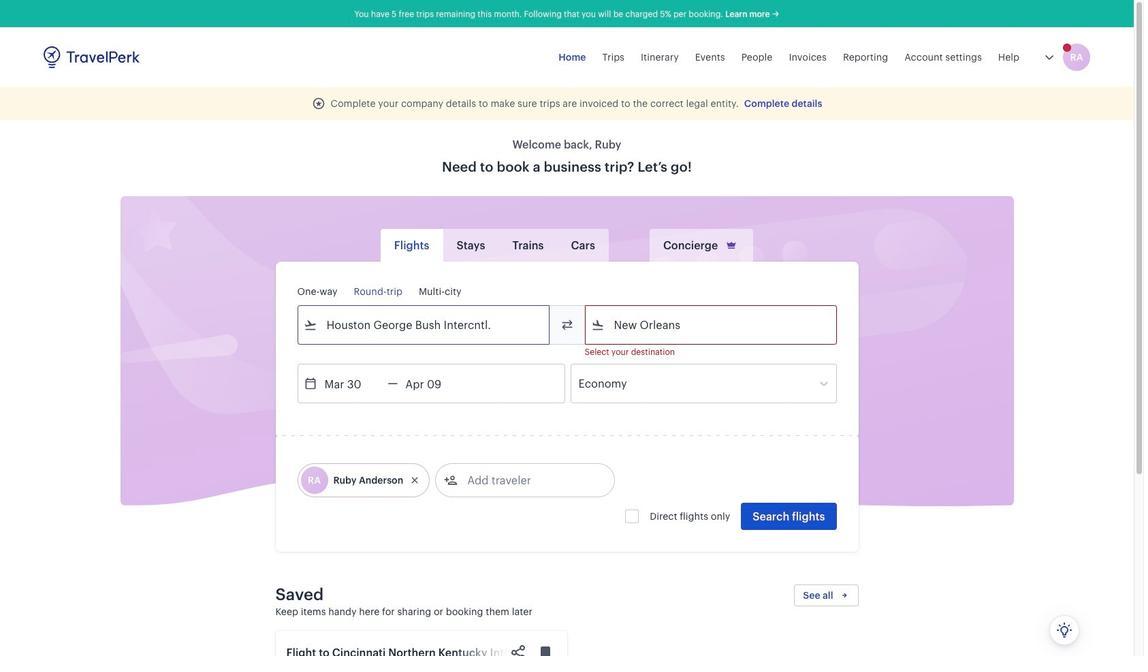Task type: describe. For each thing, give the bounding box(es) containing it.
From search field
[[317, 314, 531, 336]]

Return text field
[[398, 364, 469, 403]]

Add traveler search field
[[458, 469, 600, 491]]

To search field
[[605, 314, 819, 336]]

Depart text field
[[317, 364, 388, 403]]



Task type: vqa. For each thing, say whether or not it's contained in the screenshot.
Add Traveler SEARCH BOX
yes



